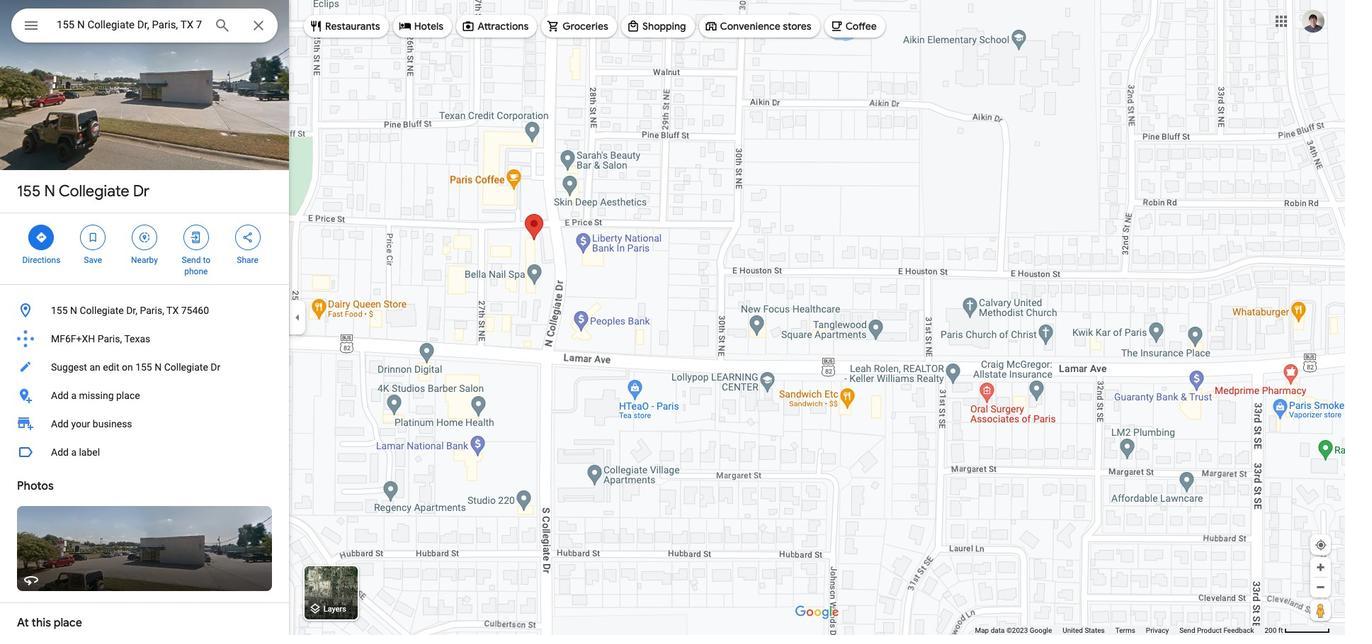 Task type: vqa. For each thing, say whether or not it's contained in the screenshot.
top 155
yes



Task type: locate. For each thing, give the bounding box(es) containing it.
a
[[71, 390, 77, 401], [71, 446, 77, 458]]

1 vertical spatial 155
[[51, 305, 68, 316]]

3 add from the top
[[51, 446, 69, 458]]

155 up mf6f+xh
[[51, 305, 68, 316]]

google maps element
[[0, 0, 1346, 635]]

2 vertical spatial n
[[155, 361, 162, 373]]

a left missing
[[71, 390, 77, 401]]

add a label button
[[0, 438, 289, 466]]

collegiate down mf6f+xh paris, texas button
[[164, 361, 208, 373]]

0 vertical spatial add
[[51, 390, 69, 401]]

suggest an edit on 155 n collegiate dr button
[[0, 353, 289, 381]]

155
[[17, 181, 41, 201], [51, 305, 68, 316], [135, 361, 152, 373]]

this
[[32, 616, 51, 630]]

1 vertical spatial a
[[71, 446, 77, 458]]

place
[[116, 390, 140, 401], [54, 616, 82, 630]]

shopping
[[643, 20, 686, 33]]

place right this
[[54, 616, 82, 630]]

restaurants
[[325, 20, 380, 33]]

0 vertical spatial n
[[44, 181, 55, 201]]

1 horizontal spatial send
[[1180, 627, 1196, 634]]

paris, left texas
[[98, 333, 122, 344]]

0 horizontal spatial n
[[44, 181, 55, 201]]

1 vertical spatial collegiate
[[80, 305, 124, 316]]

0 vertical spatial 155
[[17, 181, 41, 201]]

1 a from the top
[[71, 390, 77, 401]]

send
[[182, 255, 201, 265], [1180, 627, 1196, 634]]

mf6f+xh paris, texas
[[51, 333, 150, 344]]

add a label
[[51, 446, 100, 458]]

0 vertical spatial collegiate
[[59, 181, 129, 201]]

1 vertical spatial dr
[[211, 361, 221, 373]]

a inside button
[[71, 446, 77, 458]]

155 n collegiate dr main content
[[0, 0, 289, 635]]

add for add your business
[[51, 418, 69, 429]]

add a missing place
[[51, 390, 140, 401]]

collegiate up the 
[[59, 181, 129, 201]]

place down on
[[116, 390, 140, 401]]

paris,
[[140, 305, 164, 316], [98, 333, 122, 344]]

200 ft
[[1265, 627, 1284, 634]]

dr
[[133, 181, 150, 201], [211, 361, 221, 373]]

None field
[[57, 16, 203, 33]]

add for add a missing place
[[51, 390, 69, 401]]

collegiate up mf6f+xh paris, texas in the left bottom of the page
[[80, 305, 124, 316]]

200 ft button
[[1265, 627, 1331, 634]]

stores
[[783, 20, 812, 33]]

1 vertical spatial send
[[1180, 627, 1196, 634]]

2 vertical spatial collegiate
[[164, 361, 208, 373]]

collegiate for dr,
[[80, 305, 124, 316]]

label
[[79, 446, 100, 458]]

mf6f+xh
[[51, 333, 95, 344]]

photos
[[17, 479, 54, 493]]

add down suggest
[[51, 390, 69, 401]]

at this place
[[17, 616, 82, 630]]

 search field
[[11, 9, 278, 45]]

0 horizontal spatial 155
[[17, 181, 41, 201]]

75460
[[181, 305, 209, 316]]

send for send product feedback
[[1180, 627, 1196, 634]]

2 vertical spatial 155
[[135, 361, 152, 373]]

send inside send to phone
[[182, 255, 201, 265]]

155 up the 
[[17, 181, 41, 201]]

footer containing map data ©2023 google
[[975, 626, 1265, 635]]

0 vertical spatial dr
[[133, 181, 150, 201]]

1 horizontal spatial 155
[[51, 305, 68, 316]]

restaurants button
[[304, 9, 389, 43]]


[[190, 230, 203, 245]]

send left "product"
[[1180, 627, 1196, 634]]

a for missing
[[71, 390, 77, 401]]

add
[[51, 390, 69, 401], [51, 418, 69, 429], [51, 446, 69, 458]]

2 add from the top
[[51, 418, 69, 429]]

united states
[[1063, 627, 1105, 634]]

n inside suggest an edit on 155 n collegiate dr button
[[155, 361, 162, 373]]

1 horizontal spatial dr
[[211, 361, 221, 373]]

0 horizontal spatial place
[[54, 616, 82, 630]]


[[23, 16, 40, 35]]

n up mf6f+xh
[[70, 305, 77, 316]]

1 add from the top
[[51, 390, 69, 401]]

0 vertical spatial send
[[182, 255, 201, 265]]

n right on
[[155, 361, 162, 373]]

to
[[203, 255, 211, 265]]

1 horizontal spatial place
[[116, 390, 140, 401]]

add for add a label
[[51, 446, 69, 458]]

phone
[[184, 266, 208, 276]]

2 horizontal spatial n
[[155, 361, 162, 373]]

1 vertical spatial n
[[70, 305, 77, 316]]

n up the 
[[44, 181, 55, 201]]

0 vertical spatial a
[[71, 390, 77, 401]]

0 horizontal spatial dr
[[133, 181, 150, 201]]

send inside button
[[1180, 627, 1196, 634]]

0 horizontal spatial send
[[182, 255, 201, 265]]

tx
[[167, 305, 179, 316]]

2 vertical spatial add
[[51, 446, 69, 458]]

convenience stores button
[[699, 9, 820, 43]]

a left label
[[71, 446, 77, 458]]

155 for 155 n collegiate dr
[[17, 181, 41, 201]]

coffee
[[846, 20, 877, 33]]

n inside 155 n collegiate dr, paris, tx 75460 button
[[70, 305, 77, 316]]

0 vertical spatial place
[[116, 390, 140, 401]]

send up phone
[[182, 255, 201, 265]]

add inside button
[[51, 446, 69, 458]]

1 vertical spatial paris,
[[98, 333, 122, 344]]

155 right on
[[135, 361, 152, 373]]

nearby
[[131, 255, 158, 265]]

paris, right dr, at the left top
[[140, 305, 164, 316]]

a inside "button"
[[71, 390, 77, 401]]

add inside "button"
[[51, 390, 69, 401]]

map data ©2023 google
[[975, 627, 1053, 634]]

2 a from the top
[[71, 446, 77, 458]]

155 n collegiate dr
[[17, 181, 150, 201]]

collegiate
[[59, 181, 129, 201], [80, 305, 124, 316], [164, 361, 208, 373]]

0 vertical spatial paris,
[[140, 305, 164, 316]]

united
[[1063, 627, 1084, 634]]

save
[[84, 255, 102, 265]]

mf6f+xh paris, texas button
[[0, 325, 289, 353]]

feedback
[[1224, 627, 1255, 634]]

add left your
[[51, 418, 69, 429]]

convenience stores
[[720, 20, 812, 33]]

n
[[44, 181, 55, 201], [70, 305, 77, 316], [155, 361, 162, 373]]

1 vertical spatial place
[[54, 616, 82, 630]]

suggest an edit on 155 n collegiate dr
[[51, 361, 221, 373]]

footer
[[975, 626, 1265, 635]]

your
[[71, 418, 90, 429]]

business
[[93, 418, 132, 429]]

1 horizontal spatial n
[[70, 305, 77, 316]]

1 vertical spatial add
[[51, 418, 69, 429]]

add left label
[[51, 446, 69, 458]]



Task type: describe. For each thing, give the bounding box(es) containing it.
edit
[[103, 361, 119, 373]]

google account: nolan park  
(nolan.park@adept.ai) image
[[1303, 10, 1325, 32]]

show your location image
[[1315, 539, 1328, 551]]

add your business link
[[0, 410, 289, 438]]

add your business
[[51, 418, 132, 429]]

footer inside google maps element
[[975, 626, 1265, 635]]

hotels
[[414, 20, 444, 33]]

on
[[122, 361, 133, 373]]

add a missing place button
[[0, 381, 289, 410]]

155 n collegiate dr, paris, tx 75460
[[51, 305, 209, 316]]

0 horizontal spatial paris,
[[98, 333, 122, 344]]

directions
[[22, 255, 60, 265]]

1 horizontal spatial paris,
[[140, 305, 164, 316]]

 button
[[11, 9, 51, 45]]

google
[[1030, 627, 1053, 634]]

map
[[975, 627, 990, 634]]

dr inside button
[[211, 361, 221, 373]]

attractions button
[[457, 9, 537, 43]]

dr,
[[126, 305, 137, 316]]

collegiate for dr
[[59, 181, 129, 201]]

privacy button
[[1147, 626, 1169, 635]]

200
[[1265, 627, 1277, 634]]

send to phone
[[182, 255, 211, 276]]

send product feedback
[[1180, 627, 1255, 634]]

zoom in image
[[1316, 562, 1327, 573]]

an
[[90, 361, 100, 373]]

155 for 155 n collegiate dr, paris, tx 75460
[[51, 305, 68, 316]]

155 N Collegiate Dr, Paris, TX 75460 field
[[11, 9, 278, 43]]

layers
[[324, 605, 347, 614]]

collapse side panel image
[[290, 310, 305, 325]]


[[35, 230, 48, 245]]

data
[[991, 627, 1005, 634]]

place inside add a missing place "button"
[[116, 390, 140, 401]]

©2023
[[1007, 627, 1029, 634]]

at
[[17, 616, 29, 630]]

2 horizontal spatial 155
[[135, 361, 152, 373]]

show street view coverage image
[[1311, 600, 1332, 621]]

actions for 155 n collegiate dr region
[[0, 213, 289, 284]]

ft
[[1279, 627, 1284, 634]]

product
[[1198, 627, 1223, 634]]


[[241, 230, 254, 245]]

states
[[1085, 627, 1105, 634]]

groceries button
[[542, 9, 617, 43]]

n for 155 n collegiate dr, paris, tx 75460
[[70, 305, 77, 316]]

united states button
[[1063, 626, 1105, 635]]

n for 155 n collegiate dr
[[44, 181, 55, 201]]

suggest
[[51, 361, 87, 373]]

send for send to phone
[[182, 255, 201, 265]]

attractions
[[478, 20, 529, 33]]

send product feedback button
[[1180, 626, 1255, 635]]

convenience
[[720, 20, 781, 33]]

share
[[237, 255, 259, 265]]

groceries
[[563, 20, 609, 33]]

155 n collegiate dr, paris, tx 75460 button
[[0, 296, 289, 325]]

hotels button
[[393, 9, 452, 43]]

a for label
[[71, 446, 77, 458]]

coffee button
[[825, 9, 886, 43]]


[[138, 230, 151, 245]]

shopping button
[[622, 9, 695, 43]]

none field inside 155 n collegiate dr, paris, tx 75460 field
[[57, 16, 203, 33]]

missing
[[79, 390, 114, 401]]

texas
[[124, 333, 150, 344]]

zoom out image
[[1316, 582, 1327, 592]]

privacy
[[1147, 627, 1169, 634]]

terms
[[1116, 627, 1136, 634]]

terms button
[[1116, 626, 1136, 635]]


[[87, 230, 99, 245]]



